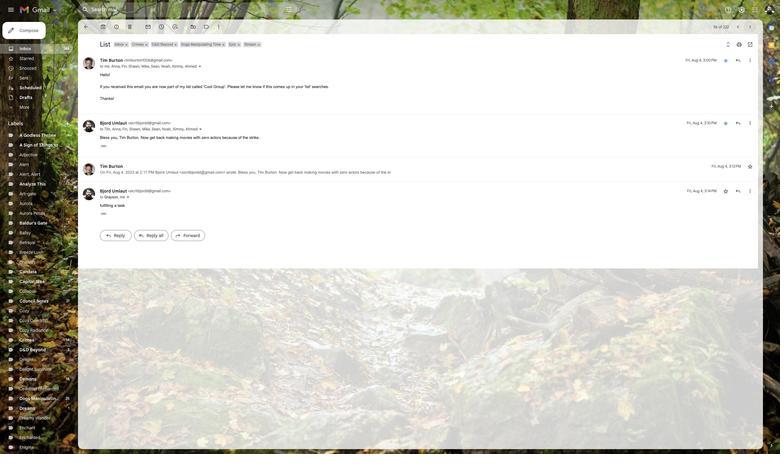Task type: locate. For each thing, give the bounding box(es) containing it.
aug for fri, aug 4, 3:14 pm
[[694, 189, 700, 193]]

bjord umlaut cell up to tim , anna , fin , shawn , mike , sean , noah , ximmy , ahmed
[[100, 120, 171, 126]]

aug left 3:14 pm
[[694, 189, 700, 193]]

cozy for cozy 'link'
[[20, 308, 29, 314]]

1 vertical spatial enchanted
[[20, 435, 40, 441]]

1 bjord umlaut < sicritbjordd@gmail.com > from the top
[[100, 120, 171, 126]]

received
[[111, 84, 126, 89]]

2 cozy from the top
[[20, 318, 29, 324]]

1 horizontal spatial now
[[279, 170, 287, 175]]

me up hello!
[[104, 64, 109, 69]]

>
[[171, 58, 173, 63], [169, 121, 171, 125], [169, 189, 171, 193]]

tim
[[100, 58, 108, 63], [104, 127, 110, 131], [119, 135, 126, 140], [100, 164, 108, 169], [258, 170, 264, 175]]

dogs manipulating time inside "button"
[[181, 42, 221, 47]]

aurora down aurora link
[[20, 211, 32, 216]]

show trimmed content image up tim burton
[[100, 144, 107, 148]]

baldur's
[[20, 221, 36, 226]]

1 horizontal spatial because
[[361, 170, 376, 175]]

1 horizontal spatial making
[[304, 170, 317, 175]]

a
[[114, 203, 117, 208]]

< for tim
[[128, 121, 130, 125]]

1 vertical spatial time
[[59, 396, 69, 402]]

ahmed for burton
[[185, 64, 197, 69]]

3:10 pm
[[705, 121, 717, 125]]

noah up bless you, tim burton. now get back making movies with zero actors because of the strike.
[[162, 127, 171, 131]]

to for to me , anna , fin , shawn , mike , sean , noah , ximmy , ahmed
[[100, 64, 103, 69]]

know
[[253, 84, 262, 89]]

2 vertical spatial cozy
[[20, 328, 29, 333]]

1 vertical spatial burton
[[109, 164, 123, 169]]

dogs manipulating time inside labels navigation
[[20, 396, 69, 402]]

list
[[100, 40, 111, 48]]

4, for fri, aug 4, 3:10 pm
[[701, 121, 704, 125]]

manipulating inside labels navigation
[[31, 396, 58, 402]]

0 horizontal spatial alert
[[20, 162, 29, 167]]

4 1 from the top
[[68, 221, 70, 225]]

inbox inside button
[[115, 42, 124, 47]]

analyze this link
[[20, 181, 46, 187]]

1 cozy from the top
[[20, 308, 29, 314]]

1 vertical spatial cozy
[[20, 318, 29, 324]]

sean for burton
[[151, 64, 160, 69]]

2 vertical spatial <
[[128, 189, 130, 193]]

3 1 from the top
[[68, 182, 70, 186]]

1 down 4
[[68, 143, 70, 147]]

list
[[78, 51, 754, 247]]

to for to grayson , me
[[100, 195, 103, 199]]

1 for scheduled
[[68, 85, 70, 90]]

this
[[37, 181, 46, 187]]

in
[[292, 84, 295, 89]]

lush
[[34, 250, 43, 255]]

fri, left 3:00 pm
[[686, 58, 691, 63]]

fri, left 3:14 pm
[[688, 189, 693, 193]]

0 vertical spatial a
[[20, 133, 23, 138]]

burton
[[109, 58, 123, 63], [109, 164, 123, 169]]

0 vertical spatial d&d
[[152, 42, 160, 47]]

d&d
[[152, 42, 160, 47], [20, 347, 29, 353]]

1 down 25
[[68, 406, 70, 411]]

beyond down crimes link
[[30, 347, 46, 353]]

0 vertical spatial bjord umlaut < sicritbjordd@gmail.com >
[[100, 120, 171, 126]]

sean for umlaut
[[152, 127, 160, 131]]

d&d beyond
[[152, 42, 173, 47], [20, 347, 46, 353]]

dogs manipulating time
[[181, 42, 221, 47], [20, 396, 69, 402]]

0 vertical spatial burton.
[[127, 135, 140, 140]]

this right if
[[266, 84, 272, 89]]

1 vertical spatial me
[[246, 84, 252, 89]]

dogs inside 'dogs manipulating time' "button"
[[181, 42, 190, 47]]

0 horizontal spatial crimes
[[20, 338, 34, 343]]

d&d beyond down crimes link
[[20, 347, 46, 353]]

fin for bjord umlaut
[[123, 127, 127, 131]]

bjord right pm
[[155, 170, 165, 175]]

delight link
[[20, 357, 33, 363]]

'cool
[[204, 84, 213, 89]]

time left epic button
[[213, 42, 221, 47]]

0 vertical spatial show details image
[[198, 65, 202, 68]]

show details image up called
[[198, 65, 202, 68]]

4, left the '3:10 pm'
[[701, 121, 704, 125]]

4, left 3:12 pm
[[726, 164, 729, 169]]

aug for fri, aug 4, 3:00 pm
[[692, 58, 699, 63]]

shawn for umlaut
[[129, 127, 140, 131]]

0 vertical spatial crimes
[[132, 42, 144, 47]]

2 sicritbjordd@gmail.com from the top
[[130, 189, 169, 193]]

the
[[243, 135, 248, 140], [381, 170, 387, 175]]

0 vertical spatial the
[[243, 135, 248, 140]]

inbox right list at the top left of page
[[115, 42, 124, 47]]

56
[[714, 25, 718, 29]]

show trimmed content image for tim
[[100, 144, 107, 148]]

delight down d&d beyond link at bottom left
[[20, 357, 33, 363]]

ximmy up "my"
[[172, 64, 183, 69]]

crimes inside labels navigation
[[20, 338, 34, 343]]

1 vertical spatial the
[[381, 170, 387, 175]]

ahmed
[[185, 64, 197, 69], [186, 127, 198, 131]]

shawn for burton
[[129, 64, 140, 69]]

1 vertical spatial with
[[332, 170, 339, 175]]

council
[[20, 299, 35, 304]]

d&d beyond down 'snooze' icon
[[152, 42, 173, 47]]

2 bjord umlaut cell from the top
[[100, 188, 171, 194]]

umlaut for me
[[112, 188, 127, 194]]

4, left 2023
[[121, 170, 124, 175]]

1 horizontal spatial inbox
[[115, 42, 124, 47]]

1 horizontal spatial get
[[288, 170, 294, 175]]

dogs manipulating time for dogs manipulating time "link"
[[20, 396, 69, 402]]

1 vertical spatial zero
[[340, 170, 348, 175]]

1 21 from the top
[[66, 270, 70, 274]]

0 horizontal spatial beyond
[[30, 347, 46, 353]]

6 1 from the top
[[68, 406, 70, 411]]

idea
[[36, 279, 45, 285]]

movies
[[180, 135, 192, 140], [318, 170, 331, 175]]

fri, aug 4, 3:12 pm cell
[[712, 163, 742, 169]]

0 horizontal spatial d&d
[[20, 347, 29, 353]]

0 vertical spatial actors
[[210, 135, 221, 140]]

gate
[[37, 221, 47, 226]]

Search mail text field
[[91, 7, 268, 13]]

candela
[[20, 269, 37, 275]]

get
[[150, 135, 155, 140], [288, 170, 294, 175]]

d&d for d&d beyond button
[[152, 42, 160, 47]]

0 vertical spatial because
[[222, 135, 237, 140]]

inbox button
[[114, 42, 125, 47]]

manipulating
[[191, 42, 212, 47], [31, 396, 58, 402]]

1 vertical spatial bjord umlaut cell
[[100, 188, 171, 194]]

1 aurora from the top
[[20, 201, 32, 206]]

1 vertical spatial show trimmed content image
[[100, 212, 107, 216]]

1 horizontal spatial dogs
[[181, 42, 190, 47]]

0 horizontal spatial me
[[104, 64, 109, 69]]

1 horizontal spatial back
[[295, 170, 303, 175]]

anna for umlaut
[[112, 127, 121, 131]]

0 horizontal spatial show details image
[[126, 195, 130, 199]]

cozy down cozy 'link'
[[20, 318, 29, 324]]

0 vertical spatial 21
[[66, 270, 70, 274]]

add to tasks image
[[172, 24, 178, 30]]

main menu image
[[7, 6, 15, 13]]

1 vertical spatial crimes
[[20, 338, 34, 343]]

None search field
[[78, 2, 298, 17]]

4, left 3:14 pm
[[701, 189, 704, 193]]

more button
[[0, 102, 73, 112]]

beyond
[[161, 42, 173, 47], [30, 347, 46, 353]]

show details image
[[198, 65, 202, 68], [126, 195, 130, 199]]

0 vertical spatial cozy
[[20, 308, 29, 314]]

0 horizontal spatial with
[[193, 135, 201, 140]]

demons
[[20, 377, 36, 382]]

aurora for aurora petals
[[20, 211, 32, 216]]

crimes up d&d beyond link at bottom left
[[20, 338, 34, 343]]

the left st
[[381, 170, 387, 175]]

< down "inbox" button on the top of page
[[124, 58, 126, 63]]

a left sign
[[20, 142, 23, 148]]

dogs right d&d beyond button
[[181, 42, 190, 47]]

actors
[[210, 135, 221, 140], [349, 170, 360, 175]]

d&d up delight "link"
[[20, 347, 29, 353]]

0 horizontal spatial bless
[[100, 135, 110, 140]]

sunshine
[[34, 367, 52, 372]]

enchanted up dogs manipulating time "link"
[[38, 386, 59, 392]]

dogs up dreams
[[20, 396, 30, 402]]

4, left 3:00 pm
[[700, 58, 703, 63]]

umlaut right pm
[[166, 170, 178, 175]]

aug left 3:12 pm
[[718, 164, 725, 169]]

bjord umlaut cell
[[100, 120, 171, 126], [100, 188, 171, 194]]

1 vertical spatial back
[[295, 170, 303, 175]]

1 vertical spatial burton.
[[265, 170, 278, 175]]

dewdrop down demons
[[20, 386, 37, 392]]

labels heading
[[8, 121, 65, 127]]

hello!
[[100, 73, 110, 77]]

1 horizontal spatial beyond
[[161, 42, 173, 47]]

of inside labels navigation
[[34, 142, 38, 148]]

0 horizontal spatial because
[[222, 135, 237, 140]]

aug left the '3:10 pm'
[[693, 121, 700, 125]]

anna
[[111, 64, 120, 69], [112, 127, 121, 131]]

candela link
[[20, 269, 37, 275]]

time for 'dogs manipulating time' "button"
[[213, 42, 221, 47]]

sign
[[23, 142, 33, 148]]

bjord umlaut cell for to grayson , me
[[100, 188, 171, 194]]

3:12 pm
[[730, 164, 742, 169]]

bjord umlaut < sicritbjordd@gmail.com > down at
[[100, 188, 171, 194]]

1 right idea at the bottom left of page
[[68, 279, 70, 284]]

fri, aug 4, 3:00 pm cell
[[686, 57, 717, 63]]

bjord down thanks!
[[100, 120, 111, 126]]

1 vertical spatial sicritbjordd@gmail.com
[[130, 189, 169, 193]]

capital
[[20, 279, 34, 285]]

this left email
[[127, 84, 133, 89]]

2 21 from the top
[[66, 299, 70, 303]]

fri, left 3:12 pm
[[712, 164, 717, 169]]

0 vertical spatial bjord umlaut cell
[[100, 120, 171, 126]]

14
[[66, 338, 70, 342]]

if
[[263, 84, 265, 89]]

aug down tim burton
[[113, 170, 120, 175]]

ahmed up list
[[185, 64, 197, 69]]

dewdrop
[[30, 318, 48, 324], [20, 386, 37, 392]]

beyond inside button
[[161, 42, 173, 47]]

dogs manipulating time down the dewdrop enchanted
[[20, 396, 69, 402]]

ahmed for umlaut
[[186, 127, 198, 131]]

1 horizontal spatial with
[[332, 170, 339, 175]]

0 vertical spatial dogs manipulating time
[[181, 42, 221, 47]]

1 horizontal spatial dogs manipulating time
[[181, 42, 221, 47]]

you left are
[[145, 84, 151, 89]]

bjord for anna
[[100, 120, 111, 126]]

d&d beyond for d&d beyond link at bottom left
[[20, 347, 46, 353]]

inbox up starred link
[[20, 46, 31, 52]]

cozy radiance link
[[20, 328, 48, 333]]

delight sunshine
[[20, 367, 52, 372]]

delight down delight "link"
[[20, 367, 33, 372]]

1 vertical spatial fin
[[123, 127, 127, 131]]

me right "let"
[[246, 84, 252, 89]]

cozy up crimes link
[[20, 328, 29, 333]]

dewdrop up radiance on the left bottom of the page
[[30, 318, 48, 324]]

inbox
[[115, 42, 124, 47], [20, 46, 31, 52]]

0 vertical spatial with
[[193, 135, 201, 140]]

Not starred checkbox
[[748, 163, 754, 169]]

aug left 3:00 pm
[[692, 58, 699, 63]]

2023
[[126, 170, 134, 175]]

green star image
[[723, 120, 730, 126]]

0 vertical spatial manipulating
[[191, 42, 212, 47]]

of
[[719, 25, 723, 29], [175, 84, 179, 89], [238, 135, 242, 140], [34, 142, 38, 148], [377, 170, 380, 175]]

1 vertical spatial you,
[[249, 170, 257, 175]]

bless up tim burton
[[100, 135, 110, 140]]

show trimmed content image for grayson
[[100, 212, 107, 216]]

alert up "alert,"
[[20, 162, 29, 167]]

back
[[156, 135, 165, 140], [295, 170, 303, 175]]

1 horizontal spatial show details image
[[198, 65, 202, 68]]

1 for dreams
[[68, 406, 70, 411]]

2 you from the left
[[145, 84, 151, 89]]

21 for council notes
[[66, 299, 70, 303]]

tab list
[[764, 20, 781, 432]]

1 sicritbjordd@gmail.com from the top
[[130, 121, 169, 125]]

a left godless
[[20, 133, 23, 138]]

0 horizontal spatial burton.
[[127, 135, 140, 140]]

a sign of things to come
[[20, 142, 71, 148]]

2 a from the top
[[20, 142, 23, 148]]

bjord umlaut cell down at
[[100, 188, 171, 194]]

enchanted down enchant
[[20, 435, 40, 441]]

fri, inside fri, aug 4, 3:14 pm cell
[[688, 189, 693, 193]]

> inside tim burton < timburton1006@gmail.com >
[[171, 58, 173, 63]]

ahmed left show details icon at the left top
[[186, 127, 198, 131]]

0 vertical spatial me
[[104, 64, 109, 69]]

you, up tim burton
[[111, 135, 118, 140]]

1 show trimmed content image from the top
[[100, 144, 107, 148]]

bjord umlaut < sicritbjordd@gmail.com >
[[100, 120, 171, 126], [100, 188, 171, 194]]

1 right gate
[[68, 221, 70, 225]]

< down 2023
[[128, 189, 130, 193]]

move to image
[[190, 24, 196, 30]]

beyond down 'snooze' icon
[[161, 42, 173, 47]]

manipulating down labels icon
[[191, 42, 212, 47]]

2 vertical spatial me
[[120, 195, 125, 199]]

1 horizontal spatial this
[[266, 84, 272, 89]]

the left strike.
[[243, 135, 248, 140]]

aurora
[[20, 201, 32, 206], [20, 211, 32, 216]]

aurora petals link
[[20, 211, 45, 216]]

0 vertical spatial fin
[[122, 64, 127, 69]]

1 vertical spatial bless
[[238, 170, 248, 175]]

bjord for me
[[100, 188, 111, 194]]

show trimmed content image
[[100, 144, 107, 148], [100, 212, 107, 216]]

> for to me , anna , fin , shawn , mike , sean , noah , ximmy , ahmed
[[171, 58, 173, 63]]

because left st
[[361, 170, 376, 175]]

1 bjord umlaut cell from the top
[[100, 120, 171, 126]]

aug for fri, aug 4, 3:12 pm
[[718, 164, 725, 169]]

burton for tim burton
[[109, 164, 123, 169]]

1 vertical spatial ximmy
[[173, 127, 184, 131]]

1 vertical spatial 21
[[66, 299, 70, 303]]

your
[[296, 84, 304, 89]]

bjord umlaut < sicritbjordd@gmail.com > up to tim , anna , fin , shawn , mike , sean , noah , ximmy , ahmed
[[100, 120, 171, 126]]

to for to tim , anna , fin , shawn , mike , sean , noah , ximmy , ahmed
[[100, 127, 103, 131]]

1 horizontal spatial manipulating
[[191, 42, 212, 47]]

sean down timburton1006@gmail.com
[[151, 64, 160, 69]]

of right 56
[[719, 25, 723, 29]]

settings image
[[739, 6, 746, 13]]

0 vertical spatial making
[[166, 135, 179, 140]]

breeze lush
[[20, 250, 43, 255]]

< up to tim , anna , fin , shawn , mike , sean , noah , ximmy , ahmed
[[128, 121, 130, 125]]

d&d beyond inside d&d beyond button
[[152, 42, 173, 47]]

< inside tim burton < timburton1006@gmail.com >
[[124, 58, 126, 63]]

1 vertical spatial dewdrop
[[20, 386, 37, 392]]

umlaut up to grayson , me
[[112, 188, 127, 194]]

bjord up grayson
[[100, 188, 111, 194]]

crimes inside button
[[132, 42, 144, 47]]

ximmy up bless you, tim burton. now get back making movies with zero actors because of the strike.
[[173, 127, 184, 131]]

> for to tim , anna , fin , shawn , mike , sean , noah , ximmy , ahmed
[[169, 121, 171, 125]]

1 vertical spatial <
[[128, 121, 130, 125]]

because
[[222, 135, 237, 140], [361, 170, 376, 175]]

< for me
[[124, 58, 126, 63]]

2 aurora from the top
[[20, 211, 32, 216]]

fri, left the '3:10 pm'
[[687, 121, 693, 125]]

1 horizontal spatial burton.
[[265, 170, 278, 175]]

5 1 from the top
[[68, 279, 70, 284]]

1 vertical spatial shawn
[[129, 127, 140, 131]]

not starred image
[[723, 188, 730, 194]]

beyond inside labels navigation
[[30, 347, 46, 353]]

let
[[241, 84, 245, 89]]

dogs inside labels navigation
[[20, 396, 30, 402]]

enigma link
[[20, 445, 34, 450]]

cozy for cozy radiance
[[20, 328, 29, 333]]

beyond for d&d beyond button
[[161, 42, 173, 47]]

0 vertical spatial show trimmed content image
[[100, 144, 107, 148]]

manipulating down the dewdrop enchanted
[[31, 396, 58, 402]]

d&d inside labels navigation
[[20, 347, 29, 353]]

0 vertical spatial umlaut
[[112, 120, 127, 126]]

1 vertical spatial dogs
[[20, 396, 30, 402]]

cozy down council
[[20, 308, 29, 314]]

crimes up tim burton cell on the top left of the page
[[132, 42, 144, 47]]

1 vertical spatial making
[[304, 170, 317, 175]]

time inside "button"
[[213, 42, 221, 47]]

1 right this
[[68, 182, 70, 186]]

0 vertical spatial shawn
[[129, 64, 140, 69]]

0 vertical spatial dewdrop
[[30, 318, 48, 324]]

2 bjord umlaut < sicritbjordd@gmail.com > from the top
[[100, 188, 171, 194]]

blue star image
[[723, 57, 730, 63]]

1 1 from the top
[[68, 85, 70, 90]]

you right if
[[103, 84, 110, 89]]

sicritbjordd@gmail.com up to tim , anna , fin , shawn , mike , sean , noah , ximmy , ahmed
[[130, 121, 169, 125]]

0 vertical spatial time
[[213, 42, 221, 47]]

me
[[104, 64, 109, 69], [246, 84, 252, 89], [120, 195, 125, 199]]

more image
[[216, 24, 222, 30]]

d&d inside button
[[152, 42, 160, 47]]

1
[[68, 85, 70, 90], [68, 143, 70, 147], [68, 182, 70, 186], [68, 221, 70, 225], [68, 279, 70, 284], [68, 406, 70, 411]]

at
[[136, 170, 139, 175]]

sean up bless you, tim burton. now get back making movies with zero actors because of the strike.
[[152, 127, 160, 131]]

0 vertical spatial you,
[[111, 135, 118, 140]]

1 delight from the top
[[20, 357, 33, 363]]

3 cozy from the top
[[20, 328, 29, 333]]

1 vertical spatial bjord umlaut < sicritbjordd@gmail.com >
[[100, 188, 171, 194]]

<
[[124, 58, 126, 63], [128, 121, 130, 125], [128, 189, 130, 193]]

sicritbjordd@gmail.com down pm
[[130, 189, 169, 193]]

because left strike.
[[222, 135, 237, 140]]

tim burton cell
[[100, 58, 173, 63]]

adjective link
[[20, 152, 37, 158]]

umlaut down thanks!
[[112, 120, 127, 126]]

to grayson , me
[[100, 195, 125, 199]]

time inside labels navigation
[[59, 396, 69, 402]]

d&d beyond inside labels navigation
[[20, 347, 46, 353]]

0 horizontal spatial time
[[59, 396, 69, 402]]

wander
[[35, 416, 50, 421]]

1 vertical spatial because
[[361, 170, 376, 175]]

1 burton from the top
[[109, 58, 123, 63]]

fri, inside "fri, aug 4, 3:12 pm" cell
[[712, 164, 717, 169]]

Not starred checkbox
[[723, 188, 730, 194]]

crimes for crimes link
[[20, 338, 34, 343]]

now
[[141, 135, 149, 140], [279, 170, 287, 175]]

2 delight from the top
[[20, 367, 33, 372]]

dreams
[[20, 406, 35, 411]]

1 vertical spatial sean
[[152, 127, 160, 131]]

a for a sign of things to come
[[20, 142, 23, 148]]

0 horizontal spatial zero
[[202, 135, 209, 140]]

time for dogs manipulating time "link"
[[59, 396, 69, 402]]

show details image right to grayson , me
[[126, 195, 130, 199]]

alert up analyze this
[[31, 172, 40, 177]]

0 horizontal spatial making
[[166, 135, 179, 140]]

2 this from the left
[[266, 84, 272, 89]]

delight for delight sunshine
[[20, 367, 33, 372]]

2 show trimmed content image from the top
[[100, 212, 107, 216]]

manipulating inside "button"
[[191, 42, 212, 47]]

0 vertical spatial >
[[171, 58, 173, 63]]

me up task
[[120, 195, 125, 199]]

0 horizontal spatial manipulating
[[31, 396, 58, 402]]

noah down timburton1006@gmail.com
[[161, 64, 170, 69]]

manipulating for 'dogs manipulating time' "button"
[[191, 42, 212, 47]]

bless right wrote:
[[238, 170, 248, 175]]

0 vertical spatial delight
[[20, 357, 33, 363]]

1 vertical spatial dogs manipulating time
[[20, 396, 69, 402]]

dogs manipulating time down labels icon
[[181, 42, 221, 47]]

1 horizontal spatial d&d beyond
[[152, 42, 173, 47]]

show trimmed content image down fulfilling
[[100, 212, 107, 216]]

fri, inside fri, aug 4, 3:00 pm cell
[[686, 58, 691, 63]]

with
[[193, 135, 201, 140], [332, 170, 339, 175]]

fri, inside fri, aug 4, 3:10 pm cell
[[687, 121, 693, 125]]

you, right wrote:
[[249, 170, 257, 175]]

time down '18'
[[59, 396, 69, 402]]

tim burton
[[100, 164, 123, 169]]

dogs manipulating time button
[[180, 42, 222, 47]]

capital idea link
[[20, 279, 45, 285]]

1 vertical spatial bjord
[[155, 170, 165, 175]]

d&d up timburton1006@gmail.com
[[152, 42, 160, 47]]

1 a from the top
[[20, 133, 23, 138]]

enchanted
[[38, 386, 59, 392], [20, 435, 40, 441]]

inbox inside labels navigation
[[20, 46, 31, 52]]

1 horizontal spatial alert
[[31, 172, 40, 177]]

of right sign
[[34, 142, 38, 148]]

alert link
[[20, 162, 29, 167]]

snooze image
[[159, 24, 165, 30]]

1 vertical spatial aurora
[[20, 211, 32, 216]]

2 1 from the top
[[68, 143, 70, 147]]

anna for burton
[[111, 64, 120, 69]]

timburton1006@gmail.com
[[126, 58, 171, 63]]

fri, aug 4, 3:10 pm
[[687, 121, 717, 125]]

1 vertical spatial ahmed
[[186, 127, 198, 131]]

aurora down the art-gate
[[20, 201, 32, 206]]

2 burton from the top
[[109, 164, 123, 169]]

0 vertical spatial now
[[141, 135, 149, 140]]

0 horizontal spatial the
[[243, 135, 248, 140]]

fin
[[122, 64, 127, 69], [123, 127, 127, 131]]



Task type: vqa. For each thing, say whether or not it's contained in the screenshot.


Task type: describe. For each thing, give the bounding box(es) containing it.
reply link
[[100, 230, 132, 241]]

d&d for d&d beyond link at bottom left
[[20, 347, 29, 353]]

burton for tim burton < timburton1006@gmail.com >
[[109, 58, 123, 63]]

up
[[286, 84, 291, 89]]

3:14 pm
[[705, 189, 717, 193]]

manipulating for dogs manipulating time "link"
[[31, 396, 58, 402]]

enchant
[[20, 425, 35, 431]]

dewdrop enchanted link
[[20, 386, 59, 392]]

betrayal
[[20, 240, 35, 246]]

dogs manipulating time link
[[20, 396, 69, 402]]

4, for fri, aug 4, 3:12 pm
[[726, 164, 729, 169]]

epic button
[[228, 42, 237, 47]]

1 for baldur's gate
[[68, 221, 70, 225]]

sicritbjordd@gmail.com for to grayson , me
[[130, 189, 169, 193]]

fri, for fri, aug 4, 3:14 pm
[[688, 189, 693, 193]]

18
[[66, 377, 70, 382]]

56 of 222
[[714, 25, 730, 29]]

1 vertical spatial umlaut
[[166, 170, 178, 175]]

comes
[[273, 84, 285, 89]]

crimes for 'crimes' button
[[132, 42, 144, 47]]

1 you from the left
[[103, 84, 110, 89]]

1 for analyze this
[[68, 182, 70, 186]]

searches.
[[312, 84, 329, 89]]

analyze this
[[20, 181, 46, 187]]

1 vertical spatial get
[[288, 170, 294, 175]]

of left st
[[377, 170, 380, 175]]

godless
[[24, 133, 40, 138]]

fulfilling a task
[[100, 203, 125, 208]]

0 horizontal spatial back
[[156, 135, 165, 140]]

fri, for fri, aug 4, 3:12 pm
[[712, 164, 717, 169]]

now
[[159, 84, 166, 89]]

noah for bjord umlaut
[[162, 127, 171, 131]]

aug for fri, aug 4, 3:10 pm
[[693, 121, 700, 125]]

thanks!
[[100, 96, 114, 101]]

show details image for umlaut
[[126, 195, 130, 199]]

bjord umlaut cell for ,
[[100, 120, 171, 126]]

0 vertical spatial enchanted
[[38, 386, 59, 392]]

3
[[68, 348, 70, 352]]

starred
[[20, 56, 34, 61]]

fri, aug 4, 3:12 pm
[[712, 164, 742, 169]]

dewdrop enchanted
[[20, 386, 59, 392]]

aurora petals
[[20, 211, 45, 216]]

report spam image
[[113, 24, 120, 30]]

cozy dewdrop link
[[20, 318, 48, 324]]

grayson
[[104, 195, 118, 199]]

bjord umlaut < sicritbjordd@gmail.com > for to grayson , me
[[100, 188, 171, 194]]

scheduled link
[[20, 85, 42, 91]]

enchanted link
[[20, 435, 40, 441]]

drafts link
[[20, 95, 32, 100]]

ximmy for bjord umlaut
[[173, 127, 184, 131]]

dreamy wander
[[20, 416, 50, 421]]

called
[[192, 84, 203, 89]]

to tim , anna , fin , shawn , mike , sean , noah , ximmy , ahmed
[[100, 127, 198, 131]]

mike for burton
[[142, 64, 149, 69]]

back to inbox image
[[83, 24, 89, 30]]

of left strike.
[[238, 135, 242, 140]]

1 vertical spatial now
[[279, 170, 287, 175]]

to inside labels navigation
[[54, 142, 58, 148]]

d&d beyond for d&d beyond button
[[152, 42, 173, 47]]

dogs for dogs manipulating time "link"
[[20, 396, 30, 402]]

1 this from the left
[[127, 84, 133, 89]]

sent
[[20, 75, 28, 81]]

mark as unread image
[[145, 24, 151, 30]]

0 vertical spatial movies
[[180, 135, 192, 140]]

collapse link
[[20, 289, 36, 294]]

1 horizontal spatial actors
[[349, 170, 360, 175]]

compose button
[[2, 22, 46, 39]]

blue-star checkbox
[[723, 57, 730, 63]]

crimes button
[[131, 42, 144, 47]]

alert,
[[20, 172, 30, 177]]

0 vertical spatial get
[[150, 135, 155, 140]]

delight sunshine link
[[20, 367, 52, 372]]

a godless throne link
[[20, 133, 56, 138]]

fri, for fri, aug 4, 3:00 pm
[[686, 58, 691, 63]]

beyond for d&d beyond link at bottom left
[[30, 347, 46, 353]]

show details image for burton
[[198, 65, 202, 68]]

sicritbjordd@gmail.com for ,
[[130, 121, 169, 125]]

more
[[20, 105, 29, 110]]

d&d beyond button
[[151, 42, 174, 47]]

0 vertical spatial bless
[[100, 135, 110, 140]]

of left "my"
[[175, 84, 179, 89]]

0 vertical spatial alert
[[20, 162, 29, 167]]

drafts
[[20, 95, 32, 100]]

1 horizontal spatial you,
[[249, 170, 257, 175]]

inbox for "inbox" button on the top of page
[[115, 42, 124, 47]]

enigma
[[20, 445, 34, 450]]

1 vertical spatial movies
[[318, 170, 331, 175]]

fri, for fri, aug 4, 3:10 pm
[[687, 121, 693, 125]]

wrote:
[[227, 170, 237, 175]]

council notes
[[20, 299, 49, 304]]

analyze
[[20, 181, 36, 187]]

cozy link
[[20, 308, 29, 314]]

21 for candela
[[66, 270, 70, 274]]

demons link
[[20, 377, 36, 382]]

inbox link
[[20, 46, 31, 52]]

2 vertical spatial >
[[169, 189, 171, 193]]

labels
[[8, 121, 23, 127]]

fin for tim burton
[[122, 64, 127, 69]]

0 vertical spatial zero
[[202, 135, 209, 140]]

snoozed link
[[20, 66, 37, 71]]

a godless throne
[[20, 133, 56, 138]]

0 horizontal spatial actors
[[210, 135, 221, 140]]

146
[[64, 46, 70, 51]]

search mail image
[[80, 4, 91, 15]]

fri, down tim burton
[[106, 170, 112, 175]]

please
[[228, 84, 240, 89]]

fri, aug 4, 3:10 pm cell
[[687, 120, 717, 126]]

show details image
[[199, 127, 203, 131]]

bjord umlaut < sicritbjordd@gmail.com > for ,
[[100, 120, 171, 126]]

support image
[[725, 6, 733, 13]]

2:11
[[140, 170, 147, 175]]

come
[[59, 142, 71, 148]]

gate
[[27, 191, 36, 197]]

collapse
[[20, 289, 36, 294]]

strike.
[[249, 135, 260, 140]]

fri, aug 4, 3:14 pm
[[688, 189, 717, 193]]

art-gate
[[20, 191, 36, 197]]

1 for capital idea
[[68, 279, 70, 284]]

my
[[180, 84, 185, 89]]

noah for tim burton
[[161, 64, 170, 69]]

dogs for 'dogs manipulating time' "button"
[[181, 42, 190, 47]]

breeze lush link
[[20, 250, 43, 255]]

fulfilling
[[100, 203, 113, 208]]

stream button
[[243, 42, 257, 47]]

advanced search options image
[[283, 3, 295, 16]]

a for a godless throne
[[20, 133, 23, 138]]

part
[[167, 84, 174, 89]]

6
[[67, 95, 70, 100]]

inbox for inbox link
[[20, 46, 31, 52]]

crimes link
[[20, 338, 34, 343]]

starred link
[[20, 56, 34, 61]]

list containing tim burton
[[78, 51, 754, 247]]

dogs manipulating time for 'dogs manipulating time' "button"
[[181, 42, 221, 47]]

dreamy
[[20, 416, 34, 421]]

1 horizontal spatial zero
[[340, 170, 348, 175]]

labels navigation
[[0, 20, 78, 454]]

fri, aug 4, 3:14 pm cell
[[688, 188, 717, 194]]

1 horizontal spatial bless
[[238, 170, 248, 175]]

1 horizontal spatial the
[[381, 170, 387, 175]]

1 for a sign of things to come
[[68, 143, 70, 147]]

newer image
[[736, 24, 742, 30]]

umlaut for anna
[[112, 120, 127, 126]]

green-star checkbox
[[723, 120, 730, 126]]

task
[[118, 203, 125, 208]]

st
[[388, 170, 391, 175]]

4, for fri, aug 4, 3:00 pm
[[700, 58, 703, 63]]

council notes link
[[20, 299, 49, 304]]

d&d beyond link
[[20, 347, 46, 353]]

1 vertical spatial alert
[[31, 172, 40, 177]]

cozy for cozy dewdrop
[[20, 318, 29, 324]]

labels image
[[204, 24, 210, 30]]

aurora for aurora link
[[20, 201, 32, 206]]

ximmy for tim burton
[[172, 64, 183, 69]]

delete image
[[127, 24, 133, 30]]

compose
[[20, 28, 39, 33]]

delight for delight "link"
[[20, 357, 33, 363]]

mike for umlaut
[[142, 127, 150, 131]]

sent link
[[20, 75, 28, 81]]

gmail image
[[20, 4, 53, 16]]

archive image
[[100, 24, 106, 30]]

4, for fri, aug 4, 3:14 pm
[[701, 189, 704, 193]]

epic
[[229, 42, 236, 47]]

1 horizontal spatial me
[[120, 195, 125, 199]]

not starred image
[[748, 163, 754, 169]]

brutality link
[[20, 260, 36, 265]]

0 horizontal spatial now
[[141, 135, 149, 140]]

radiance
[[30, 328, 48, 333]]



